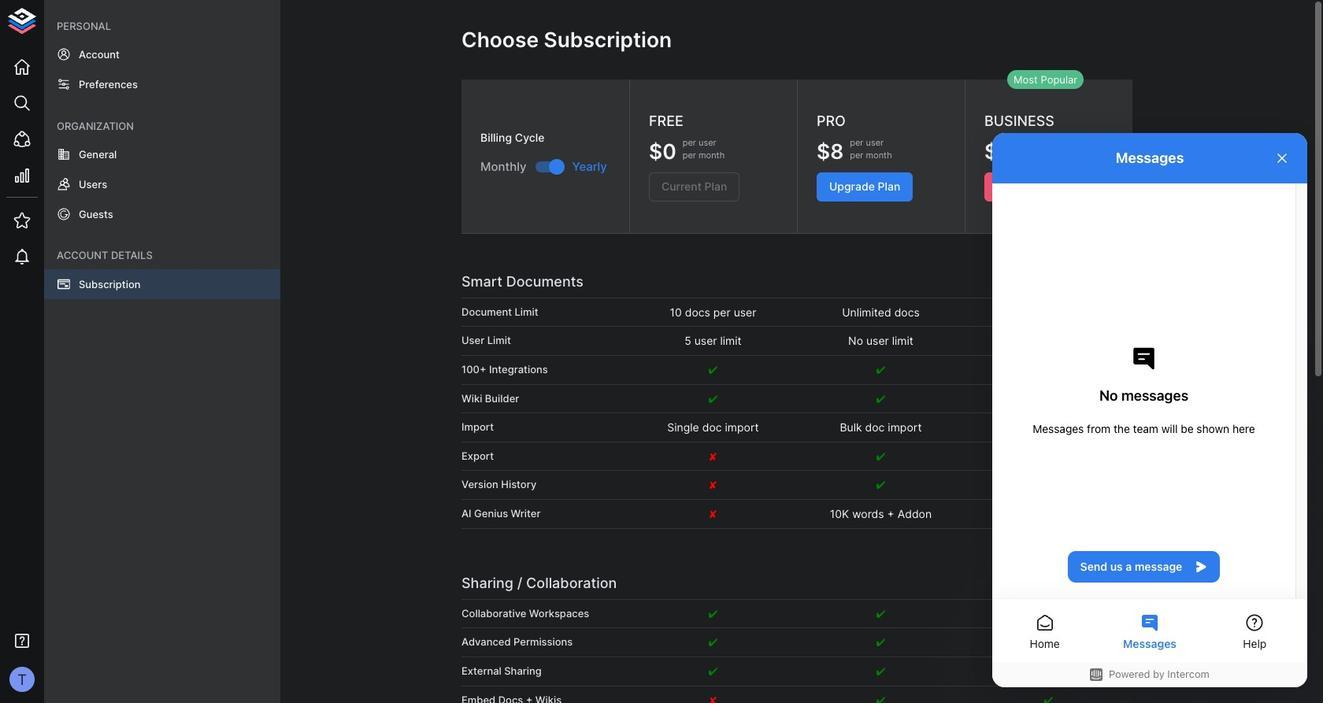 Task type: vqa. For each thing, say whether or not it's contained in the screenshot.
the month within $0 per user per month
yes



Task type: describe. For each thing, give the bounding box(es) containing it.
monthly
[[481, 159, 527, 174]]

unlimited
[[843, 306, 892, 319]]

collaboration
[[526, 575, 617, 591]]

history
[[501, 479, 537, 491]]

1 upgrade plan from the left
[[830, 180, 901, 193]]

limit for 5 user limit
[[721, 334, 742, 348]]

sharing / collaboration
[[462, 575, 617, 591]]

no user limit
[[849, 334, 914, 348]]

import
[[462, 421, 494, 434]]

docs for unlimited
[[895, 306, 920, 319]]

wiki
[[462, 392, 483, 405]]

user right 5
[[695, 334, 718, 348]]

writer
[[511, 507, 541, 520]]

business
[[985, 113, 1055, 129]]

pro
[[817, 113, 846, 129]]

workspaces
[[529, 607, 590, 620]]

user right no
[[867, 334, 889, 348]]

account
[[79, 48, 120, 61]]

permissions
[[514, 636, 573, 649]]

billing
[[481, 131, 512, 144]]

document
[[462, 306, 512, 318]]

docs for 10
[[685, 306, 711, 319]]

user inside $ 8 per user per month
[[866, 137, 884, 148]]

single doc import
[[668, 421, 759, 434]]

user limit
[[462, 334, 511, 347]]

upgrade for 2nd the upgrade plan button from left
[[998, 180, 1043, 193]]

user up 5 user limit
[[734, 306, 757, 319]]

collaborative
[[462, 607, 527, 620]]

2 bulk from the left
[[1008, 421, 1030, 434]]

10k words + addon
[[830, 507, 932, 521]]

users
[[79, 178, 107, 191]]

user inside $0 per user per month
[[699, 137, 717, 148]]

+
[[888, 507, 895, 521]]

integrations
[[489, 363, 548, 376]]

3 import from the left
[[1056, 421, 1090, 434]]

account
[[57, 249, 108, 262]]

limit for 10 docs per user
[[515, 306, 539, 318]]

1 upgrade plan button from the left
[[817, 173, 914, 201]]

$0 per user per month
[[649, 137, 725, 164]]

details
[[111, 249, 153, 262]]

✘ for genius
[[710, 507, 717, 521]]

2 import from the left
[[888, 421, 922, 434]]

1 bulk doc import from the left
[[840, 421, 922, 434]]

1 bulk from the left
[[840, 421, 863, 434]]

no
[[849, 334, 864, 348]]

preferences link
[[44, 70, 281, 100]]

export
[[462, 450, 494, 462]]

100+ integrations
[[462, 363, 548, 376]]

cycle
[[515, 131, 545, 144]]

1 horizontal spatial subscription
[[544, 27, 672, 52]]

most popular
[[1014, 73, 1078, 86]]

month inside $0 per user per month
[[699, 149, 725, 160]]

plan for second the upgrade plan button from right
[[878, 180, 901, 193]]

documents
[[506, 273, 584, 290]]

8
[[831, 139, 844, 164]]

plan for 2nd the upgrade plan button from left
[[1046, 180, 1069, 193]]

10 docs per user
[[670, 306, 757, 319]]

organization
[[57, 119, 134, 132]]

choose
[[462, 27, 539, 52]]

1 import from the left
[[725, 421, 759, 434]]

limit for 5 user limit
[[487, 334, 511, 347]]

2 doc from the left
[[866, 421, 885, 434]]

guests link
[[44, 199, 281, 230]]

free
[[649, 113, 684, 129]]

collaborative workspaces
[[462, 607, 590, 620]]



Task type: locate. For each thing, give the bounding box(es) containing it.
version
[[462, 479, 499, 491]]

sharing
[[462, 575, 514, 591], [505, 665, 542, 678]]

0 horizontal spatial month
[[699, 149, 725, 160]]

month
[[699, 149, 725, 160], [866, 149, 893, 160]]

1 month from the left
[[699, 149, 725, 160]]

user right $0
[[699, 137, 717, 148]]

1 horizontal spatial plan
[[1046, 180, 1069, 193]]

external sharing
[[462, 665, 542, 678]]

2 ✘ from the top
[[710, 479, 717, 492]]

0 horizontal spatial $
[[817, 139, 831, 164]]

personal
[[57, 20, 111, 32]]

general
[[79, 148, 117, 161]]

1 horizontal spatial docs
[[895, 306, 920, 319]]

$ inside $ 8 per user per month
[[817, 139, 831, 164]]

1 ✘ from the top
[[710, 450, 717, 463]]

plan down $ 8 per user per month
[[878, 180, 901, 193]]

0 horizontal spatial import
[[725, 421, 759, 434]]

$ for 15
[[985, 139, 999, 164]]

ai genius writer
[[462, 507, 541, 520]]

upgrade plan button down $ 8 per user per month
[[817, 173, 914, 201]]

per
[[683, 137, 697, 148], [850, 137, 864, 148], [1028, 137, 1042, 148], [683, 149, 697, 160], [850, 149, 864, 160], [714, 306, 731, 319]]

sharing down advanced permissions
[[505, 665, 542, 678]]

user inside the $ 15 per user
[[1044, 137, 1062, 148]]

3 ✘ from the top
[[710, 507, 717, 521]]

5 user limit
[[685, 334, 742, 348]]

smart documents
[[462, 273, 584, 290]]

$ for 8
[[817, 139, 831, 164]]

advanced permissions
[[462, 636, 573, 649]]

1 limit from the left
[[721, 334, 742, 348]]

account link
[[44, 40, 281, 70]]

subscription link
[[44, 269, 281, 299]]

document limit
[[462, 306, 539, 318]]

addon
[[898, 507, 932, 521]]

1 horizontal spatial bulk doc import
[[1008, 421, 1090, 434]]

1 upgrade from the left
[[830, 180, 875, 193]]

dialog
[[993, 133, 1308, 688]]

upgrade for second the upgrade plan button from right
[[830, 180, 875, 193]]

100+
[[462, 363, 487, 376]]

month right 8
[[866, 149, 893, 160]]

3 doc from the left
[[1034, 421, 1053, 434]]

0 vertical spatial subscription
[[544, 27, 672, 52]]

0 horizontal spatial subscription
[[79, 278, 141, 290]]

$ down pro
[[817, 139, 831, 164]]

$ 8 per user per month
[[817, 137, 893, 164]]

user
[[699, 137, 717, 148], [866, 137, 884, 148], [1044, 137, 1062, 148], [734, 306, 757, 319], [695, 334, 718, 348], [867, 334, 889, 348]]

1 horizontal spatial bulk
[[1008, 421, 1030, 434]]

limit down smart documents
[[515, 306, 539, 318]]

0 horizontal spatial doc
[[703, 421, 722, 434]]

plan down the $ 15 per user
[[1046, 180, 1069, 193]]

1 horizontal spatial upgrade
[[998, 180, 1043, 193]]

1 vertical spatial ✘
[[710, 479, 717, 492]]

guests
[[79, 208, 113, 221]]

/
[[517, 575, 523, 591]]

1 vertical spatial subscription
[[79, 278, 141, 290]]

upgrade plan down $ 8 per user per month
[[830, 180, 901, 193]]

2 horizontal spatial doc
[[1034, 421, 1053, 434]]

user down the business
[[1044, 137, 1062, 148]]

upgrade plan down the $ 15 per user
[[998, 180, 1069, 193]]

0 vertical spatial sharing
[[462, 575, 514, 591]]

most
[[1014, 73, 1038, 86]]

1 horizontal spatial doc
[[866, 421, 885, 434]]

1 doc from the left
[[703, 421, 722, 434]]

2 vertical spatial ✘
[[710, 507, 717, 521]]

t
[[17, 671, 27, 689]]

10k
[[830, 507, 850, 521]]

1 horizontal spatial upgrade plan button
[[985, 173, 1081, 201]]

per inside the $ 15 per user
[[1028, 137, 1042, 148]]

upgrade plan button
[[817, 173, 914, 201], [985, 173, 1081, 201]]

choose subscription
[[462, 27, 672, 52]]

1 $ from the left
[[817, 139, 831, 164]]

builder
[[485, 392, 520, 405]]

docs right 10
[[685, 306, 711, 319]]

subscription inside subscription link
[[79, 278, 141, 290]]

0 horizontal spatial bulk doc import
[[840, 421, 922, 434]]

2 bulk doc import from the left
[[1008, 421, 1090, 434]]

2 upgrade from the left
[[998, 180, 1043, 193]]

1 horizontal spatial upgrade plan
[[998, 180, 1069, 193]]

limit
[[721, 334, 742, 348], [893, 334, 914, 348]]

user
[[462, 334, 485, 347]]

0 horizontal spatial plan
[[878, 180, 901, 193]]

0 horizontal spatial upgrade plan
[[830, 180, 901, 193]]

billing cycle
[[481, 131, 545, 144]]

month inside $ 8 per user per month
[[866, 149, 893, 160]]

2 limit from the left
[[893, 334, 914, 348]]

1 plan from the left
[[878, 180, 901, 193]]

0 horizontal spatial limit
[[721, 334, 742, 348]]

users link
[[44, 169, 281, 199]]

0 vertical spatial limit
[[515, 306, 539, 318]]

words
[[853, 507, 885, 521]]

✘ for history
[[710, 479, 717, 492]]

limit
[[515, 306, 539, 318], [487, 334, 511, 347]]

1 horizontal spatial $
[[985, 139, 999, 164]]

5
[[685, 334, 692, 348]]

1 vertical spatial sharing
[[505, 665, 542, 678]]

2 $ from the left
[[985, 139, 999, 164]]

0 horizontal spatial upgrade
[[830, 180, 875, 193]]

plan
[[878, 180, 901, 193], [1046, 180, 1069, 193]]

docs
[[685, 306, 711, 319], [895, 306, 920, 319]]

1 horizontal spatial limit
[[515, 306, 539, 318]]

$ inside the $ 15 per user
[[985, 139, 999, 164]]

2 plan from the left
[[1046, 180, 1069, 193]]

account details
[[57, 249, 153, 262]]

1 vertical spatial limit
[[487, 334, 511, 347]]

month right $0
[[699, 149, 725, 160]]

$ down the business
[[985, 139, 999, 164]]

1 docs from the left
[[685, 306, 711, 319]]

unlimited docs
[[843, 306, 920, 319]]

$ 15 per user
[[985, 137, 1062, 164]]

popular
[[1041, 73, 1078, 86]]

upgrade down the $ 15 per user
[[998, 180, 1043, 193]]

upgrade plan button down the $ 15 per user
[[985, 173, 1081, 201]]

upgrade plan
[[830, 180, 901, 193], [998, 180, 1069, 193]]

doc
[[703, 421, 722, 434], [866, 421, 885, 434], [1034, 421, 1053, 434]]

subscription
[[544, 27, 672, 52], [79, 278, 141, 290]]

2 docs from the left
[[895, 306, 920, 319]]

limit right user at top
[[487, 334, 511, 347]]

bulk
[[840, 421, 863, 434], [1008, 421, 1030, 434]]

10
[[670, 306, 682, 319]]

external
[[462, 665, 502, 678]]

0 horizontal spatial upgrade plan button
[[817, 173, 914, 201]]

sharing up collaborative at left
[[462, 575, 514, 591]]

ai
[[462, 507, 472, 520]]

2 month from the left
[[866, 149, 893, 160]]

limit down unlimited docs
[[893, 334, 914, 348]]

yearly
[[572, 159, 607, 174]]

upgrade
[[830, 180, 875, 193], [998, 180, 1043, 193]]

1 horizontal spatial limit
[[893, 334, 914, 348]]

genius
[[474, 507, 508, 520]]

2 upgrade plan from the left
[[998, 180, 1069, 193]]

0 horizontal spatial limit
[[487, 334, 511, 347]]

bulk doc import
[[840, 421, 922, 434], [1008, 421, 1090, 434]]

smart
[[462, 273, 503, 290]]

0 horizontal spatial docs
[[685, 306, 711, 319]]

wiki builder
[[462, 392, 520, 405]]

version history
[[462, 479, 537, 491]]

2 upgrade plan button from the left
[[985, 173, 1081, 201]]

t button
[[5, 663, 39, 697]]

0 horizontal spatial bulk
[[840, 421, 863, 434]]

limit down 10 docs per user
[[721, 334, 742, 348]]

docs up no user limit
[[895, 306, 920, 319]]

user right 8
[[866, 137, 884, 148]]

2 horizontal spatial import
[[1056, 421, 1090, 434]]

limit for no user limit
[[893, 334, 914, 348]]

$0
[[649, 139, 677, 164]]

1 horizontal spatial month
[[866, 149, 893, 160]]

preferences
[[79, 78, 138, 91]]

15
[[999, 139, 1022, 164]]

0 vertical spatial ✘
[[710, 450, 717, 463]]

upgrade down $ 8 per user per month
[[830, 180, 875, 193]]

single
[[668, 421, 700, 434]]

1 horizontal spatial import
[[888, 421, 922, 434]]

import
[[725, 421, 759, 434], [888, 421, 922, 434], [1056, 421, 1090, 434]]

general link
[[44, 139, 281, 169]]

advanced
[[462, 636, 511, 649]]

✔
[[709, 363, 718, 377], [877, 363, 886, 377], [709, 392, 718, 406], [877, 392, 886, 406], [877, 450, 886, 463], [877, 479, 886, 492], [709, 607, 718, 621], [877, 607, 886, 621], [1045, 607, 1054, 621], [709, 636, 718, 650], [877, 636, 886, 650], [1045, 636, 1054, 650], [709, 665, 718, 678], [877, 665, 886, 678], [1045, 665, 1054, 678]]

✘
[[710, 450, 717, 463], [710, 479, 717, 492], [710, 507, 717, 521]]



